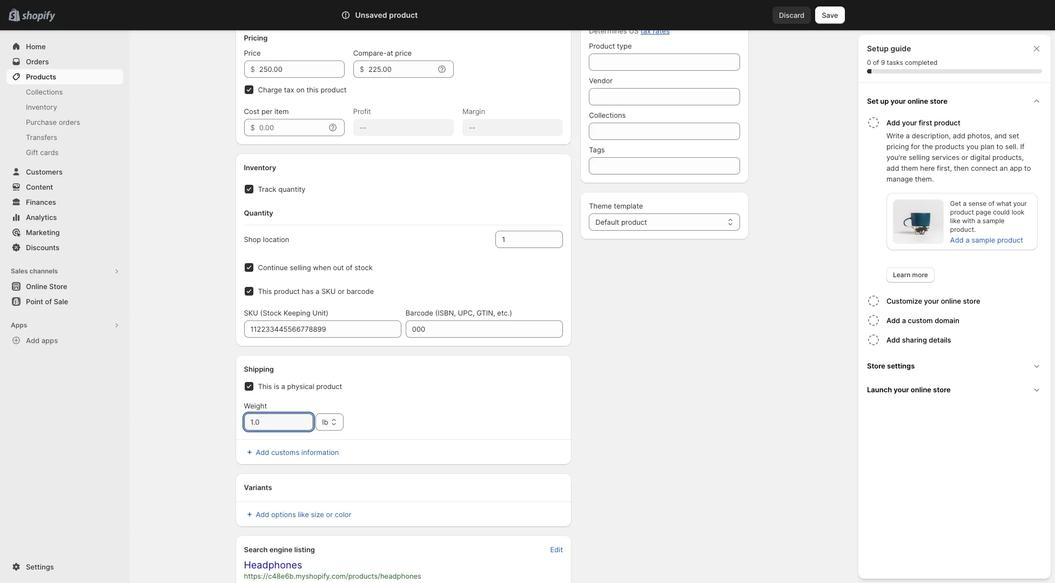 Task type: vqa. For each thing, say whether or not it's contained in the screenshot.
Add a sample product "button"
yes



Task type: locate. For each thing, give the bounding box(es) containing it.
0 vertical spatial or
[[962, 153, 969, 162]]

0 vertical spatial like
[[951, 217, 961, 225]]

store
[[930, 97, 948, 105], [963, 297, 981, 305], [933, 385, 951, 394]]

track quantity
[[258, 185, 306, 193]]

lb
[[322, 418, 328, 426]]

0 vertical spatial search
[[389, 11, 412, 19]]

customize
[[887, 297, 923, 305]]

shopify image
[[22, 11, 55, 22]]

online store button
[[0, 279, 130, 294]]

Price text field
[[259, 61, 345, 78]]

add customs information
[[256, 448, 339, 457]]

per
[[262, 107, 273, 116]]

orders link
[[6, 54, 123, 69]]

up
[[881, 97, 889, 105]]

analytics
[[26, 213, 57, 222]]

details
[[929, 336, 952, 344]]

search right unsaved
[[389, 11, 412, 19]]

discounts link
[[6, 240, 123, 255]]

0 horizontal spatial store
[[49, 282, 67, 291]]

this for this is a physical product
[[258, 382, 272, 391]]

discard button
[[773, 6, 811, 24]]

0 horizontal spatial selling
[[290, 263, 311, 272]]

a down product.
[[966, 236, 970, 244]]

selling inside write a description, add photos, and set pricing for the products you plan to sell. if you're selling services or digital products, add them here first, then connect an app to manage them.
[[909, 153, 930, 162]]

your inside the "launch your online store" button
[[894, 385, 909, 394]]

search up headphones
[[244, 545, 268, 554]]

channels
[[29, 267, 58, 275]]

0 vertical spatial selling
[[909, 153, 930, 162]]

purchase orders
[[26, 118, 80, 126]]

1 vertical spatial collections
[[589, 111, 626, 119]]

1 vertical spatial tax
[[284, 85, 294, 94]]

add your first product element
[[865, 130, 1047, 283]]

sku left the (stock
[[244, 309, 258, 317]]

product inside button
[[934, 118, 961, 127]]

a right has
[[316, 287, 320, 296]]

add for information
[[256, 448, 269, 457]]

save button
[[816, 6, 845, 24]]

1 horizontal spatial sku
[[322, 287, 336, 296]]

9
[[881, 58, 885, 66]]

add up the write
[[887, 118, 901, 127]]

your right launch
[[894, 385, 909, 394]]

1 horizontal spatial to
[[1025, 164, 1031, 172]]

1 this from the top
[[258, 287, 272, 296]]

to down the and
[[997, 142, 1004, 151]]

color
[[335, 510, 352, 519]]

first
[[919, 118, 933, 127]]

Vendor text field
[[589, 88, 740, 105]]

your inside the set up your online store "button"
[[891, 97, 906, 105]]

0 vertical spatial store
[[930, 97, 948, 105]]

set up your online store button
[[863, 89, 1047, 113]]

0 vertical spatial store
[[49, 282, 67, 291]]

sku
[[322, 287, 336, 296], [244, 309, 258, 317]]

when
[[313, 263, 331, 272]]

mark customize your online store as done image
[[867, 295, 880, 308]]

online up domain
[[941, 297, 962, 305]]

your inside add your first product button
[[902, 118, 917, 127]]

Cost per item text field
[[259, 119, 325, 136]]

your
[[891, 97, 906, 105], [902, 118, 917, 127], [1014, 199, 1027, 208], [924, 297, 939, 305], [894, 385, 909, 394]]

0 vertical spatial add
[[953, 131, 966, 140]]

0 vertical spatial inventory
[[26, 103, 57, 111]]

2 vertical spatial online
[[911, 385, 932, 394]]

collections
[[26, 88, 63, 96], [589, 111, 626, 119]]

online inside customize your online store button
[[941, 297, 962, 305]]

your inside customize your online store button
[[924, 297, 939, 305]]

Weight text field
[[244, 413, 314, 431]]

collections down vendor
[[589, 111, 626, 119]]

barcode
[[406, 309, 433, 317]]

this left "is"
[[258, 382, 272, 391]]

products
[[26, 72, 56, 81]]

options
[[271, 510, 296, 519]]

a down page
[[978, 217, 981, 225]]

or right size
[[326, 510, 333, 519]]

of inside 'button'
[[45, 297, 52, 306]]

search engine listing
[[244, 545, 315, 554]]

1 horizontal spatial search
[[389, 11, 412, 19]]

them.
[[915, 175, 934, 183]]

0 vertical spatial to
[[997, 142, 1004, 151]]

online up add your first product
[[908, 97, 929, 105]]

tax left on
[[284, 85, 294, 94]]

1 horizontal spatial or
[[338, 287, 345, 296]]

a left custom
[[902, 316, 906, 325]]

like up product.
[[951, 217, 961, 225]]

learn more link
[[887, 268, 935, 283]]

2 vertical spatial store
[[933, 385, 951, 394]]

like inside button
[[298, 510, 309, 519]]

you
[[967, 142, 979, 151]]

(stock
[[260, 309, 282, 317]]

store up add a custom domain button in the bottom right of the page
[[963, 297, 981, 305]]

inventory up track
[[244, 163, 276, 172]]

1 vertical spatial to
[[1025, 164, 1031, 172]]

a right get
[[963, 199, 967, 208]]

add right mark add a custom domain as done icon
[[887, 316, 901, 325]]

a right the write
[[906, 131, 910, 140]]

0 horizontal spatial collections
[[26, 88, 63, 96]]

pricing
[[887, 142, 909, 151]]

of up page
[[989, 199, 995, 208]]

online inside the "launch your online store" button
[[911, 385, 932, 394]]

2 horizontal spatial or
[[962, 153, 969, 162]]

store inside the setup guide dialog
[[867, 362, 886, 370]]

0 horizontal spatial sku
[[244, 309, 258, 317]]

0 horizontal spatial like
[[298, 510, 309, 519]]

add a sample product button
[[944, 232, 1030, 248]]

0 vertical spatial collections
[[26, 88, 63, 96]]

add for custom
[[887, 316, 901, 325]]

discard
[[779, 11, 805, 19]]

1 vertical spatial online
[[941, 297, 962, 305]]

store down store settings button
[[933, 385, 951, 394]]

and
[[995, 131, 1007, 140]]

0 vertical spatial sku
[[322, 287, 336, 296]]

selling down for on the right top
[[909, 153, 930, 162]]

search inside button
[[389, 11, 412, 19]]

sku (stock keeping unit)
[[244, 309, 329, 317]]

online store
[[26, 282, 67, 291]]

sample down product.
[[972, 236, 996, 244]]

1 vertical spatial search
[[244, 545, 268, 554]]

of left the sale
[[45, 297, 52, 306]]

add right mark add sharing details as done image at the bottom right of the page
[[887, 336, 901, 344]]

1 horizontal spatial selling
[[909, 153, 930, 162]]

this for this product has a sku or barcode
[[258, 287, 272, 296]]

$ down cost
[[250, 123, 255, 132]]

0 vertical spatial this
[[258, 287, 272, 296]]

product right unsaved
[[389, 10, 418, 19]]

inventory inside 'link'
[[26, 103, 57, 111]]

with
[[963, 217, 976, 225]]

Tags text field
[[589, 157, 740, 175]]

add inside "button"
[[256, 448, 269, 457]]

home link
[[6, 39, 123, 54]]

add apps button
[[6, 333, 123, 348]]

barcode
[[347, 287, 374, 296]]

unsaved product
[[355, 10, 418, 19]]

product right physical in the bottom left of the page
[[316, 382, 342, 391]]

or
[[962, 153, 969, 162], [338, 287, 345, 296], [326, 510, 333, 519]]

of right out
[[346, 263, 353, 272]]

$ down the compare-
[[360, 65, 364, 74]]

product type
[[589, 42, 632, 50]]

0 vertical spatial tax
[[641, 26, 651, 35]]

your inside the get a sense of what your product page could look like with a sample product. add a sample product
[[1014, 199, 1027, 208]]

add options like size or color
[[256, 510, 352, 519]]

your for customize your online store
[[924, 297, 939, 305]]

upc,
[[458, 309, 475, 317]]

1 vertical spatial sku
[[244, 309, 258, 317]]

inventory link
[[6, 99, 123, 115]]

store for customize your online store
[[963, 297, 981, 305]]

tax right us
[[641, 26, 651, 35]]

charge
[[258, 85, 282, 94]]

2 this from the top
[[258, 382, 272, 391]]

or up the then
[[962, 153, 969, 162]]

at
[[387, 49, 393, 57]]

1 horizontal spatial store
[[867, 362, 886, 370]]

purchase orders link
[[6, 115, 123, 130]]

online down settings
[[911, 385, 932, 394]]

point of sale
[[26, 297, 68, 306]]

store up the sale
[[49, 282, 67, 291]]

customize your online store button
[[887, 291, 1047, 311]]

this up the (stock
[[258, 287, 272, 296]]

$ down price
[[250, 65, 255, 74]]

selling left when
[[290, 263, 311, 272]]

add inside button
[[26, 336, 40, 345]]

store inside "button"
[[930, 97, 948, 105]]

1 horizontal spatial like
[[951, 217, 961, 225]]

your right up
[[891, 97, 906, 105]]

first,
[[937, 164, 952, 172]]

product up the description,
[[934, 118, 961, 127]]

barcode (isbn, upc, gtin, etc.)
[[406, 309, 512, 317]]

0 horizontal spatial or
[[326, 510, 333, 519]]

store up first
[[930, 97, 948, 105]]

what
[[997, 199, 1012, 208]]

set
[[1009, 131, 1020, 140]]

home
[[26, 42, 46, 51]]

margin
[[463, 107, 485, 116]]

store up launch
[[867, 362, 886, 370]]

1 horizontal spatial inventory
[[244, 163, 276, 172]]

add left apps
[[26, 336, 40, 345]]

add for like
[[256, 510, 269, 519]]

2 vertical spatial or
[[326, 510, 333, 519]]

this product has a sku or barcode
[[258, 287, 374, 296]]

cost per item
[[244, 107, 289, 116]]

selling
[[909, 153, 930, 162], [290, 263, 311, 272]]

0 horizontal spatial add
[[887, 164, 900, 172]]

add left options
[[256, 510, 269, 519]]

to right app
[[1025, 164, 1031, 172]]

gift cards link
[[6, 145, 123, 160]]

add down you're
[[887, 164, 900, 172]]

online store link
[[6, 279, 123, 294]]

0 horizontal spatial tax
[[284, 85, 294, 94]]

add up products
[[953, 131, 966, 140]]

your up look
[[1014, 199, 1027, 208]]

launch
[[867, 385, 892, 394]]

your left first
[[902, 118, 917, 127]]

digital
[[971, 153, 991, 162]]

continue selling when out of stock
[[258, 263, 373, 272]]

on
[[296, 85, 305, 94]]

your up add a custom domain
[[924, 297, 939, 305]]

plan
[[981, 142, 995, 151]]

or inside button
[[326, 510, 333, 519]]

to
[[997, 142, 1004, 151], [1025, 164, 1031, 172]]

products,
[[993, 153, 1024, 162]]

add a custom domain
[[887, 316, 960, 325]]

physical
[[287, 382, 314, 391]]

domain
[[935, 316, 960, 325]]

add down product.
[[951, 236, 964, 244]]

sample down could
[[983, 217, 1005, 225]]

1 vertical spatial store
[[867, 362, 886, 370]]

1 vertical spatial like
[[298, 510, 309, 519]]

collections down products on the top left
[[26, 88, 63, 96]]

0 horizontal spatial inventory
[[26, 103, 57, 111]]

None number field
[[496, 231, 547, 248]]

add options like size or color button
[[238, 507, 358, 522]]

headphones https://c48e6b.myshopify.com/products/headphones
[[244, 559, 421, 580]]

a inside write a description, add photos, and set pricing for the products you plan to sell. if you're selling services or digital products, add them here first, then connect an app to manage them.
[[906, 131, 910, 140]]

custom
[[908, 316, 933, 325]]

unit)
[[313, 309, 329, 317]]

or left barcode
[[338, 287, 345, 296]]

0 vertical spatial online
[[908, 97, 929, 105]]

1 vertical spatial this
[[258, 382, 272, 391]]

like left size
[[298, 510, 309, 519]]

0 horizontal spatial search
[[244, 545, 268, 554]]

store settings
[[867, 362, 915, 370]]

your for add your first product
[[902, 118, 917, 127]]

0 horizontal spatial to
[[997, 142, 1004, 151]]

add left customs
[[256, 448, 269, 457]]

$ for price
[[250, 65, 255, 74]]

Profit text field
[[353, 119, 454, 136]]

1 vertical spatial store
[[963, 297, 981, 305]]

mark add sharing details as done image
[[867, 333, 880, 346]]

products
[[935, 142, 965, 151]]

a inside button
[[902, 316, 906, 325]]

inventory up "purchase"
[[26, 103, 57, 111]]

sku right has
[[322, 287, 336, 296]]



Task type: describe. For each thing, give the bounding box(es) containing it.
unsaved
[[355, 10, 387, 19]]

services
[[932, 153, 960, 162]]

theme template
[[589, 202, 643, 210]]

purchase
[[26, 118, 57, 126]]

1 horizontal spatial add
[[953, 131, 966, 140]]

rates
[[653, 26, 670, 35]]

determines us tax rates
[[589, 26, 670, 35]]

if
[[1021, 142, 1025, 151]]

apps
[[41, 336, 58, 345]]

customers link
[[6, 164, 123, 179]]

size
[[311, 510, 324, 519]]

marketing
[[26, 228, 60, 237]]

product left has
[[274, 287, 300, 296]]

$ for compare-at price
[[360, 65, 364, 74]]

analytics link
[[6, 210, 123, 225]]

point of sale link
[[6, 294, 123, 309]]

1 vertical spatial add
[[887, 164, 900, 172]]

edit button
[[544, 542, 570, 557]]

product down get
[[951, 208, 974, 216]]

point
[[26, 297, 43, 306]]

vendor
[[589, 76, 613, 85]]

get a sense of what your product page could look like with a sample product. add a sample product
[[951, 199, 1027, 244]]

product.
[[951, 225, 976, 233]]

more
[[913, 271, 928, 279]]

shop
[[244, 235, 261, 244]]

here
[[920, 164, 935, 172]]

add sharing details button
[[887, 330, 1047, 350]]

gift
[[26, 148, 38, 157]]

1 vertical spatial selling
[[290, 263, 311, 272]]

0
[[867, 58, 871, 66]]

is
[[274, 382, 279, 391]]

customs
[[271, 448, 300, 457]]

1 vertical spatial sample
[[972, 236, 996, 244]]

tags
[[589, 145, 605, 154]]

mark add a custom domain as done image
[[867, 314, 880, 327]]

mark add your first product as done image
[[867, 116, 880, 129]]

could
[[993, 208, 1010, 216]]

product down template
[[621, 218, 647, 226]]

sale
[[54, 297, 68, 306]]

Collections text field
[[589, 123, 740, 140]]

add your first product
[[887, 118, 961, 127]]

content link
[[6, 179, 123, 195]]

1 horizontal spatial collections
[[589, 111, 626, 119]]

0 vertical spatial sample
[[983, 217, 1005, 225]]

store for launch your online store
[[933, 385, 951, 394]]

template
[[614, 202, 643, 210]]

content
[[26, 183, 53, 191]]

sales channels button
[[6, 264, 123, 279]]

add sharing details
[[887, 336, 952, 344]]

listing
[[294, 545, 315, 554]]

add for details
[[887, 336, 901, 344]]

gift cards
[[26, 148, 59, 157]]

search for search engine listing
[[244, 545, 268, 554]]

add apps
[[26, 336, 58, 345]]

add customs information button
[[238, 445, 570, 460]]

collections link
[[6, 84, 123, 99]]

pricing
[[244, 34, 268, 42]]

customize your online store
[[887, 297, 981, 305]]

add inside the get a sense of what your product page could look like with a sample product. add a sample product
[[951, 236, 964, 244]]

theme
[[589, 202, 612, 210]]

of left 9
[[873, 58, 880, 66]]

launch your online store
[[867, 385, 951, 394]]

orders
[[26, 57, 49, 66]]

like inside the get a sense of what your product page could look like with a sample product. add a sample product
[[951, 217, 961, 225]]

etc.)
[[497, 309, 512, 317]]

write a description, add photos, and set pricing for the products you plan to sell. if you're selling services or digital products, add them here first, then connect an app to manage them.
[[887, 131, 1031, 183]]

manage
[[887, 175, 913, 183]]

point of sale button
[[0, 294, 130, 309]]

online inside the set up your online store "button"
[[908, 97, 929, 105]]

a right "is"
[[281, 382, 285, 391]]

price
[[395, 49, 412, 57]]

1 horizontal spatial tax
[[641, 26, 651, 35]]

sense
[[969, 199, 987, 208]]

sales
[[11, 267, 28, 275]]

has
[[302, 287, 314, 296]]

SKU (Stock Keeping Unit) text field
[[244, 320, 401, 338]]

search button
[[371, 6, 684, 24]]

cards
[[40, 148, 59, 157]]

search for search
[[389, 11, 412, 19]]

Barcode (ISBN, UPC, GTIN, etc.) text field
[[406, 320, 563, 338]]

https://c48e6b.myshopify.com/products/headphones
[[244, 572, 421, 580]]

tax rates link
[[641, 26, 670, 35]]

1 vertical spatial or
[[338, 287, 345, 296]]

profit
[[353, 107, 371, 116]]

$ for cost per item
[[250, 123, 255, 132]]

your for launch your online store
[[894, 385, 909, 394]]

set
[[867, 97, 879, 105]]

item
[[274, 107, 289, 116]]

(isbn,
[[435, 309, 456, 317]]

or inside write a description, add photos, and set pricing for the products you plan to sell. if you're selling services or digital products, add them here first, then connect an app to manage them.
[[962, 153, 969, 162]]

cost
[[244, 107, 260, 116]]

Compare-at price text field
[[369, 61, 434, 78]]

page
[[976, 208, 992, 216]]

location
[[263, 235, 289, 244]]

add for first
[[887, 118, 901, 127]]

apps button
[[6, 318, 123, 333]]

product down look
[[998, 236, 1024, 244]]

Product type text field
[[589, 54, 740, 71]]

completed
[[905, 58, 938, 66]]

add a custom domain button
[[887, 311, 1047, 330]]

online for customize your online store
[[941, 297, 962, 305]]

setup guide
[[867, 44, 911, 53]]

shop location
[[244, 235, 289, 244]]

customers
[[26, 168, 63, 176]]

setup guide dialog
[[859, 35, 1051, 579]]

online for launch your online store
[[911, 385, 932, 394]]

shipping
[[244, 365, 274, 373]]

product right this
[[321, 85, 347, 94]]

1 vertical spatial inventory
[[244, 163, 276, 172]]

stock
[[355, 263, 373, 272]]

of inside the get a sense of what your product page could look like with a sample product. add a sample product
[[989, 199, 995, 208]]

quantity
[[244, 209, 273, 217]]

Margin text field
[[463, 119, 563, 136]]

determines
[[589, 26, 627, 35]]

write
[[887, 131, 904, 140]]



